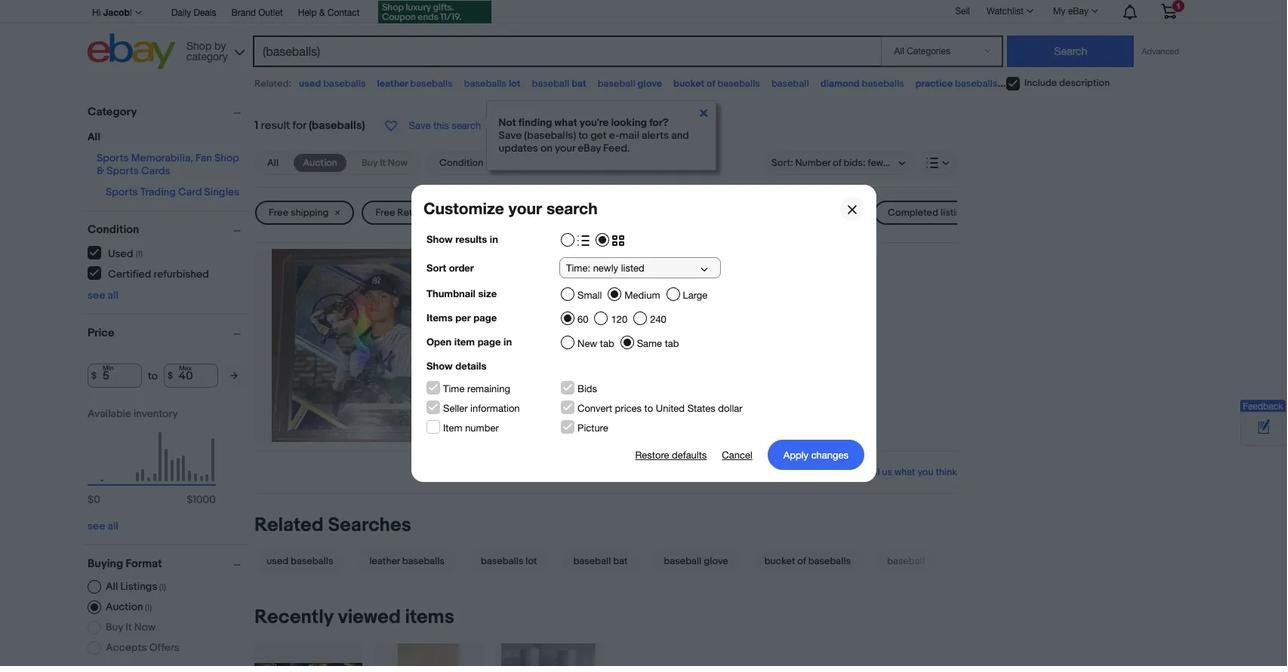 Task type: describe. For each thing, give the bounding box(es) containing it.
same day ship moroccanoil volume shampoo and conditioner 8.5 fl oz duo image
[[398, 644, 459, 667]]

/99
[[775, 261, 796, 276]]

offers
[[149, 642, 179, 655]]

2021 topps gold label class 2 blue #43 aaron judge /99 link
[[460, 261, 957, 281]]

& inside sports memorabilia, fan shop & sports cards
[[97, 165, 104, 177]]

1 horizontal spatial all
[[106, 581, 118, 593]]

for
[[293, 119, 306, 133]]

0 horizontal spatial baseball glove
[[598, 78, 662, 90]]

bids
[[577, 383, 597, 394]]

condition button
[[88, 223, 248, 237]]

0 horizontal spatial it
[[125, 621, 132, 634]]

watchlist link
[[978, 2, 1040, 20]]

0 vertical spatial buy
[[362, 157, 378, 169]]

0 vertical spatial glove
[[638, 78, 662, 90]]

us
[[806, 207, 819, 219]]

0 vertical spatial of
[[707, 78, 715, 90]]

mail
[[620, 129, 639, 142]]

practice
[[916, 78, 953, 90]]

my
[[1053, 6, 1066, 17]]

advanced link
[[1134, 36, 1187, 66]]

auction for auction (1)
[[106, 601, 143, 614]]

0 vertical spatial all
[[88, 131, 100, 143]]

customize your search
[[423, 199, 597, 218]]

see all for condition
[[88, 289, 118, 302]]

baseball link for related:
[[772, 78, 809, 90]]

aaron
[[697, 261, 732, 276]]

all for condition
[[108, 289, 118, 302]]

1 vertical spatial used baseballs
[[267, 556, 333, 568]]

buying format
[[88, 557, 162, 572]]

baseball inside baseball bat link
[[573, 556, 611, 568]]

us only
[[806, 207, 841, 219]]

used for used
[[596, 207, 619, 219]]

0 vertical spatial leather
[[377, 78, 408, 90]]

see all button for price
[[88, 520, 118, 533]]

duo moroccanoil extra volume shampoo and conditioner 2.4 oz fine to medium hair image
[[501, 644, 596, 667]]

0 vertical spatial used
[[299, 78, 321, 90]]

sports memorabilia, fan shop & sports cards link
[[97, 152, 239, 177]]

rawlings baseballs
[[1009, 78, 1091, 90]]

outlet
[[258, 8, 283, 18]]

$ up inventory on the bottom left of page
[[168, 370, 173, 382]]

baseball inside baseball "link"
[[887, 556, 925, 568]]

sports trading card singles link
[[106, 186, 239, 199]]

1 horizontal spatial baseball glove
[[664, 556, 728, 568]]

this inside button
[[433, 120, 449, 131]]

what for you're
[[555, 116, 577, 129]]

240
[[650, 314, 666, 325]]

new
[[577, 338, 597, 349]]

baseballs lot link
[[463, 550, 555, 574]]

brand
[[231, 8, 256, 18]]

defaults
[[672, 449, 707, 461]]

what for you
[[895, 467, 915, 479]]

1000
[[193, 494, 216, 507]]

save inside the not finding what you're looking for? save (baseballs) to get e-mail alerts and updates on your ebay feed.
[[499, 129, 522, 142]]

shipping inside joschen_27 (1) 50% 1 bid free shipping free returns authenticity guarantee view similar active items sell one like this
[[485, 345, 530, 360]]

updates
[[499, 142, 538, 155]]

0 vertical spatial baseball bat
[[532, 78, 586, 90]]

apply changes button
[[767, 440, 864, 470]]

free up time remaining
[[460, 361, 483, 375]]

diamond
[[820, 78, 860, 90]]

0 horizontal spatial used
[[267, 556, 289, 568]]

authenticity
[[474, 377, 538, 391]]

daily
[[171, 8, 191, 18]]

sell one like this link
[[460, 409, 543, 423]]

condition
[[88, 223, 139, 237]]

fan
[[196, 152, 212, 165]]

small
[[577, 290, 602, 301]]

tab for same tab
[[665, 338, 679, 349]]

blue
[[641, 261, 667, 276]]

returns
[[485, 361, 522, 375]]

size
[[478, 287, 496, 299]]

0 vertical spatial leather baseballs
[[377, 78, 453, 90]]

(1) inside all listings (1)
[[159, 583, 166, 593]]

you're
[[580, 116, 609, 129]]

2021
[[460, 261, 487, 276]]

results
[[455, 233, 487, 245]]

tooltip containing not finding what you're looking for?
[[486, 100, 716, 171]]

show for show results in
[[426, 233, 452, 245]]

thumbnail
[[426, 287, 475, 299]]

accepts
[[106, 642, 147, 655]]

price
[[88, 326, 114, 340]]

Authenticity Guarantee text field
[[460, 376, 595, 392]]

help
[[298, 8, 317, 18]]

3x sealed fossil long/hanger booster packs (artset) wotc original pokemon cards image
[[254, 663, 362, 667]]

certified refurbished
[[108, 268, 209, 280]]

order
[[449, 262, 474, 274]]

items
[[426, 311, 452, 324]]

pre-
[[460, 280, 482, 294]]

0 vertical spatial buy it now
[[362, 157, 408, 169]]

view
[[460, 393, 485, 407]]

diamond baseballs
[[820, 78, 904, 90]]

0 horizontal spatial bucket
[[673, 78, 705, 90]]

deals
[[194, 8, 216, 18]]

restore defaults button
[[635, 440, 707, 470]]

category button
[[88, 105, 248, 119]]

sports for sports memorabilia, fan shop & sports cards
[[97, 152, 129, 165]]

related searches
[[254, 514, 411, 538]]

show results in
[[426, 233, 498, 245]]

this inside joschen_27 (1) 50% 1 bid free shipping free returns authenticity guarantee view similar active items sell one like this
[[524, 409, 543, 423]]

bid
[[466, 329, 483, 344]]

tell us what you think
[[865, 467, 957, 479]]

brand outlet link
[[231, 5, 283, 22]]

tell
[[865, 467, 880, 479]]

2
[[631, 261, 639, 276]]

looking
[[611, 116, 647, 129]]

 (1) Items text field
[[143, 603, 152, 613]]

include description
[[1025, 77, 1110, 89]]

think
[[936, 467, 957, 479]]

60
[[577, 314, 588, 325]]

(1) for used
[[136, 249, 143, 259]]

banner containing sell
[[88, 0, 1188, 73]]

see all button for condition
[[88, 289, 118, 302]]

1 vertical spatial buy it now
[[106, 621, 156, 634]]

completed
[[888, 207, 939, 219]]

customize your search dialog
[[0, 0, 1287, 667]]

cards
[[141, 165, 170, 177]]

$5.00
[[478, 207, 504, 219]]

restore defaults
[[635, 449, 707, 461]]

0 horizontal spatial lot
[[509, 78, 521, 90]]

sports for sports trading card singles
[[106, 186, 138, 199]]

Auction selected text field
[[303, 156, 337, 170]]

joschen_27
[[659, 310, 718, 324]]

contact
[[328, 8, 360, 18]]

120
[[611, 314, 627, 325]]

0 horizontal spatial shipping
[[291, 207, 329, 219]]

buy it now link
[[353, 154, 417, 172]]

baseball inside baseball glove link
[[664, 556, 702, 568]]

Maximum value $40 text field
[[164, 364, 218, 388]]

1 vertical spatial leather baseballs
[[370, 556, 445, 568]]

sell inside account navigation
[[955, 6, 970, 16]]

used for used (1)
[[108, 247, 133, 260]]

$14.99
[[460, 307, 518, 331]]

all listings (1)
[[106, 581, 166, 593]]

new tab
[[577, 338, 614, 349]]

prices
[[615, 403, 641, 414]]

card
[[178, 186, 202, 199]]

your inside dialog
[[508, 199, 542, 218]]

like
[[503, 409, 521, 423]]

1 vertical spatial leather
[[370, 556, 400, 568]]

us only link
[[793, 201, 867, 225]]

1 horizontal spatial of
[[798, 556, 806, 568]]

Minimum value $5 text field
[[88, 364, 142, 388]]

tab for new tab
[[600, 338, 614, 349]]

page for item
[[477, 336, 501, 348]]

1 horizontal spatial lot
[[526, 556, 537, 568]]

1 horizontal spatial bucket
[[765, 556, 795, 568]]

1 horizontal spatial bat
[[613, 556, 628, 568]]

baseball glove link
[[646, 550, 746, 574]]

baseball link for related searches
[[869, 550, 943, 574]]

tell us what you think link
[[865, 467, 957, 479]]

0 vertical spatial used baseballs
[[299, 78, 366, 90]]

search for save this search
[[452, 120, 481, 131]]

$5.00 to $40.00 link
[[465, 201, 575, 225]]

show for show details
[[426, 360, 452, 372]]

listings
[[941, 207, 973, 219]]



Task type: vqa. For each thing, say whether or not it's contained in the screenshot.
Your shopping cart contains 1 item image
yes



Task type: locate. For each thing, give the bounding box(es) containing it.
my ebay link
[[1045, 2, 1105, 20]]

it up "free returns" at top left
[[380, 157, 386, 169]]

item number
[[443, 422, 498, 434]]

e-
[[609, 129, 620, 142]]

see for price
[[88, 520, 105, 533]]

1 vertical spatial now
[[134, 621, 156, 634]]

0 vertical spatial bucket of baseballs
[[673, 78, 760, 90]]

0 horizontal spatial tab
[[600, 338, 614, 349]]

apply
[[783, 449, 808, 461]]

it down 'auction (1)'
[[125, 621, 132, 634]]

0 vertical spatial shipping
[[291, 207, 329, 219]]

show details
[[426, 360, 486, 372]]

used down related
[[267, 556, 289, 568]]

advanced
[[1142, 47, 1179, 56]]

0 vertical spatial show
[[426, 233, 452, 245]]

searches
[[328, 514, 411, 538]]

1 vertical spatial items
[[405, 606, 454, 630]]

1 vertical spatial baseballs lot
[[481, 556, 537, 568]]

0 horizontal spatial buy it now
[[106, 621, 156, 634]]

active
[[523, 393, 555, 407]]

to inside the not finding what you're looking for? save (baseballs) to get e-mail alerts and updates on your ebay feed.
[[578, 129, 588, 142]]

items per page
[[426, 311, 497, 324]]

to right the prices
[[644, 403, 653, 414]]

1 vertical spatial baseball bat
[[573, 556, 628, 568]]

save this search button
[[374, 113, 486, 139]]

bucket of baseballs
[[673, 78, 760, 90], [765, 556, 851, 568]]

1 horizontal spatial what
[[895, 467, 915, 479]]

0 horizontal spatial items
[[405, 606, 454, 630]]

(1) for auction
[[145, 603, 152, 613]]

0 vertical spatial page
[[473, 311, 497, 324]]

$40.00
[[517, 207, 549, 219]]

1 horizontal spatial &
[[319, 8, 325, 18]]

0 horizontal spatial baseball link
[[772, 78, 809, 90]]

0 horizontal spatial ebay
[[578, 142, 601, 155]]

related
[[254, 514, 324, 538]]

1 horizontal spatial this
[[524, 409, 543, 423]]

search up label
[[546, 199, 597, 218]]

lot left baseball bat link
[[526, 556, 537, 568]]

1 horizontal spatial buy
[[362, 157, 378, 169]]

1 horizontal spatial 1
[[460, 329, 463, 344]]

0 vertical spatial items
[[557, 393, 586, 407]]

leather down searches
[[370, 556, 400, 568]]

1 vertical spatial bat
[[613, 556, 628, 568]]

search left not
[[452, 120, 481, 131]]

1 horizontal spatial it
[[380, 157, 386, 169]]

1 vertical spatial search
[[546, 199, 597, 218]]

1 left result
[[254, 119, 258, 133]]

only
[[821, 207, 841, 219]]

picture
[[577, 422, 608, 434]]

see all for price
[[88, 520, 118, 533]]

leather baseballs down searches
[[370, 556, 445, 568]]

1 horizontal spatial your
[[555, 142, 575, 155]]

free left returns
[[376, 207, 395, 219]]

us
[[882, 467, 892, 479]]

ebay down you're
[[578, 142, 601, 155]]

in
[[489, 233, 498, 245], [503, 336, 512, 348]]

1 vertical spatial it
[[125, 621, 132, 634]]

see for condition
[[88, 289, 105, 302]]

buy it now down 'auction (1)'
[[106, 621, 156, 634]]

see all down 0
[[88, 520, 118, 533]]

None submit
[[1008, 35, 1134, 67]]

this left not
[[433, 120, 449, 131]]

0 vertical spatial &
[[319, 8, 325, 18]]

your
[[555, 142, 575, 155], [508, 199, 542, 218]]

tab right the new
[[600, 338, 614, 349]]

(1) right the listings
[[159, 583, 166, 593]]

sell left watchlist
[[955, 6, 970, 16]]

1 horizontal spatial auction
[[303, 157, 337, 169]]

1 horizontal spatial in
[[503, 336, 512, 348]]

your right on
[[555, 142, 575, 155]]

feedback
[[1243, 401, 1283, 412]]

to inside dialog
[[644, 403, 653, 414]]

free down all link
[[269, 207, 288, 219]]

0 vertical spatial ebay
[[1068, 6, 1089, 17]]

buy it now up "free returns" at top left
[[362, 157, 408, 169]]

page for per
[[473, 311, 497, 324]]

(baseballs) right not
[[524, 129, 576, 142]]

0 vertical spatial see all button
[[88, 289, 118, 302]]

label
[[561, 261, 592, 276]]

to right minimum value $5 text field
[[148, 370, 158, 382]]

buy up "accepts"
[[106, 621, 123, 634]]

1 vertical spatial baseball glove
[[664, 556, 728, 568]]

search inside dialog
[[546, 199, 597, 218]]

see all button down the "certified"
[[88, 289, 118, 302]]

2021 topps gold label class 2 blue #43 aaron judge /99 heading
[[460, 261, 796, 276]]

shipping up returns
[[485, 345, 530, 360]]

ebay inside account navigation
[[1068, 6, 1089, 17]]

sell link
[[949, 6, 977, 16]]

auction inside auction link
[[303, 157, 337, 169]]

save inside save this search button
[[409, 120, 431, 131]]

free up details
[[460, 345, 483, 360]]

customize
[[423, 199, 504, 218]]

1 horizontal spatial bucket of baseballs
[[765, 556, 851, 568]]

1 vertical spatial this
[[524, 409, 543, 423]]

show down open
[[426, 360, 452, 372]]

free
[[269, 207, 288, 219], [376, 207, 395, 219], [460, 345, 483, 360], [460, 361, 483, 375]]

certified refurbished link
[[88, 267, 210, 280]]

1 vertical spatial bucket
[[765, 556, 795, 568]]

used right related:
[[299, 78, 321, 90]]

in right results
[[489, 233, 498, 245]]

1 show from the top
[[426, 233, 452, 245]]

same
[[637, 338, 662, 349]]

$ up the buying format dropdown button
[[187, 494, 193, 507]]

auction down all listings (1) on the left of the page
[[106, 601, 143, 614]]

ebay right the my on the right of the page
[[1068, 6, 1089, 17]]

1 horizontal spatial glove
[[704, 556, 728, 568]]

time remaining
[[443, 383, 510, 394]]

1 horizontal spatial buy it now
[[362, 157, 408, 169]]

0 vertical spatial search
[[452, 120, 481, 131]]

1 inside joschen_27 (1) 50% 1 bid free shipping free returns authenticity guarantee view similar active items sell one like this
[[460, 329, 463, 344]]

1 vertical spatial shipping
[[485, 345, 530, 360]]

& inside help & contact link
[[319, 8, 325, 18]]

0 horizontal spatial of
[[707, 78, 715, 90]]

1 left bid
[[460, 329, 463, 344]]

1 horizontal spatial tab
[[665, 338, 679, 349]]

banner
[[88, 0, 1188, 73]]

0 horizontal spatial buy
[[106, 621, 123, 634]]

see down 0
[[88, 520, 105, 533]]

tooltip
[[486, 100, 716, 171]]

search for customize your search
[[546, 199, 597, 218]]

1 all from the top
[[108, 289, 118, 302]]

now down (1) text box
[[134, 621, 156, 634]]

0 vertical spatial bat
[[572, 78, 586, 90]]

used baseballs
[[299, 78, 366, 90], [267, 556, 333, 568]]

page up bid
[[473, 311, 497, 324]]

$
[[91, 370, 97, 382], [168, 370, 173, 382], [88, 494, 94, 507], [187, 494, 193, 507]]

memorabilia,
[[131, 152, 193, 165]]

0
[[94, 494, 100, 507]]

0 horizontal spatial (baseballs)
[[309, 119, 365, 133]]

1 vertical spatial used
[[267, 556, 289, 568]]

1 horizontal spatial shipping
[[485, 345, 530, 360]]

account navigation
[[88, 0, 1188, 26]]

buy right auction link
[[362, 157, 378, 169]]

used link
[[582, 201, 645, 225]]

used (1)
[[108, 247, 143, 260]]

items inside joschen_27 (1) 50% 1 bid free shipping free returns authenticity guarantee view similar active items sell one like this
[[557, 393, 586, 407]]

0 vertical spatial this
[[433, 120, 449, 131]]

1 vertical spatial all
[[267, 157, 279, 169]]

0 horizontal spatial sell
[[460, 409, 479, 423]]

recently viewed items
[[254, 606, 454, 630]]

0 horizontal spatial your
[[508, 199, 542, 218]]

feed.
[[603, 142, 630, 155]]

alerts
[[642, 129, 669, 142]]

sell inside joschen_27 (1) 50% 1 bid free shipping free returns authenticity guarantee view similar active items sell one like this
[[460, 409, 479, 423]]

help & contact
[[298, 8, 360, 18]]

0 vertical spatial baseballs lot
[[464, 78, 521, 90]]

1 vertical spatial baseball link
[[869, 550, 943, 574]]

your shopping cart contains 1 item image
[[1160, 4, 1178, 19]]

(1) inside 'auction (1)'
[[145, 603, 152, 613]]

my ebay
[[1053, 6, 1089, 17]]

ebay inside the not finding what you're looking for? save (baseballs) to get e-mail alerts and updates on your ebay feed.
[[578, 142, 601, 155]]

used baseballs link
[[254, 550, 351, 574]]

all down the "certified"
[[108, 289, 118, 302]]

practice baseballs
[[916, 78, 998, 90]]

1 tab from the left
[[600, 338, 614, 349]]

0 vertical spatial see
[[88, 289, 105, 302]]

0 vertical spatial it
[[380, 157, 386, 169]]

tab right same in the bottom of the page
[[665, 338, 679, 349]]

0 vertical spatial now
[[388, 157, 408, 169]]

baseball
[[532, 78, 570, 90], [598, 78, 635, 90], [772, 78, 809, 90], [573, 556, 611, 568], [664, 556, 702, 568], [887, 556, 925, 568]]

0 horizontal spatial bucket of baseballs
[[673, 78, 760, 90]]

2 see all from the top
[[88, 520, 118, 533]]

auction for auction
[[303, 157, 337, 169]]

in up returns
[[503, 336, 512, 348]]

(1) inside "used (1)"
[[136, 249, 143, 259]]

1 vertical spatial see all
[[88, 520, 118, 533]]

1 vertical spatial auction
[[106, 601, 143, 614]]

page down the $14.99
[[477, 336, 501, 348]]

refurbished
[[154, 268, 209, 280]]

1 vertical spatial glove
[[704, 556, 728, 568]]

1 vertical spatial in
[[503, 336, 512, 348]]

free shipping
[[269, 207, 329, 219]]

0 horizontal spatial &
[[97, 165, 104, 177]]

auction
[[303, 157, 337, 169], [106, 601, 143, 614]]

leather baseballs
[[377, 78, 453, 90], [370, 556, 445, 568]]

0 horizontal spatial in
[[489, 233, 498, 245]]

related:
[[254, 78, 291, 90]]

1 vertical spatial ebay
[[578, 142, 601, 155]]

2021 topps gold label class 2 blue #43 aaron judge /99 image
[[272, 249, 431, 442]]

what right us
[[895, 467, 915, 479]]

certified
[[108, 268, 151, 280]]

1 horizontal spatial (baseballs)
[[524, 129, 576, 142]]

sports memorabilia, fan shop & sports cards
[[97, 152, 239, 177]]

medium
[[624, 290, 660, 301]]

what left you're
[[555, 116, 577, 129]]

0 horizontal spatial bat
[[572, 78, 586, 90]]

page
[[473, 311, 497, 324], [477, 336, 501, 348]]

and
[[671, 129, 689, 142]]

open item page in
[[426, 336, 512, 348]]

baseballs lot
[[464, 78, 521, 90], [481, 556, 537, 568]]

include
[[1025, 77, 1057, 89]]

all for price
[[108, 520, 118, 533]]

your inside the not finding what you're looking for? save (baseballs) to get e-mail alerts and updates on your ebay feed.
[[555, 142, 575, 155]]

(1) inside joschen_27 (1) 50% 1 bid free shipping free returns authenticity guarantee view similar active items sell one like this
[[720, 310, 730, 324]]

sort
[[426, 262, 446, 274]]

1 horizontal spatial baseball link
[[869, 550, 943, 574]]

1 vertical spatial what
[[895, 467, 915, 479]]

your right '$5.00'
[[508, 199, 542, 218]]

what inside the not finding what you're looking for? save (baseballs) to get e-mail alerts and updates on your ebay feed.
[[555, 116, 577, 129]]

items up 'same day ship moroccanoil volume shampoo and conditioner 8.5 fl oz duo' image
[[405, 606, 454, 630]]

shipping down "auction" text box
[[291, 207, 329, 219]]

auction (1)
[[106, 601, 152, 614]]

1 horizontal spatial ebay
[[1068, 6, 1089, 17]]

leather baseballs up save this search button
[[377, 78, 453, 90]]

1 horizontal spatial save
[[499, 129, 522, 142]]

1 vertical spatial of
[[798, 556, 806, 568]]

see all button down 0
[[88, 520, 118, 533]]

 (1) Items text field
[[157, 583, 166, 593]]

to right '$5.00'
[[506, 207, 515, 219]]

auction down "1 result for (baseballs)"
[[303, 157, 337, 169]]

0 horizontal spatial 1
[[254, 119, 258, 133]]

graph of available inventory between $5.0 and $40.0 image
[[88, 408, 216, 514]]

& right help
[[319, 8, 325, 18]]

used baseballs up "1 result for (baseballs)"
[[299, 78, 366, 90]]

0 vertical spatial see all
[[88, 289, 118, 302]]

baseball link
[[772, 78, 809, 90], [869, 550, 943, 574]]

1 vertical spatial bucket of baseballs
[[765, 556, 851, 568]]

0 horizontal spatial used
[[108, 247, 133, 260]]

1
[[254, 119, 258, 133], [460, 329, 463, 344]]

used baseballs down related
[[267, 556, 333, 568]]

to left get
[[578, 129, 588, 142]]

all up buying
[[108, 520, 118, 533]]

sell down 'view'
[[460, 409, 479, 423]]

bucket
[[673, 78, 705, 90], [765, 556, 795, 568]]

& left cards
[[97, 165, 104, 177]]

0 horizontal spatial save
[[409, 120, 431, 131]]

(1) up certified refurbished 'link'
[[136, 249, 143, 259]]

tab
[[600, 338, 614, 349], [665, 338, 679, 349]]

used up class
[[596, 207, 619, 219]]

2 tab from the left
[[665, 338, 679, 349]]

leather up save this search button
[[377, 78, 408, 90]]

1 vertical spatial see all button
[[88, 520, 118, 533]]

this down active
[[524, 409, 543, 423]]

0 vertical spatial bucket
[[673, 78, 705, 90]]

0 vertical spatial what
[[555, 116, 577, 129]]

(1) left 50%
[[720, 310, 730, 324]]

free returns link
[[362, 201, 457, 225]]

see up price
[[88, 289, 105, 302]]

save
[[409, 120, 431, 131], [499, 129, 522, 142]]

0 vertical spatial your
[[555, 142, 575, 155]]

dollar
[[718, 403, 742, 414]]

viewed
[[338, 606, 401, 630]]

all down the category on the left top of page
[[88, 131, 100, 143]]

all down result
[[267, 157, 279, 169]]

number
[[465, 422, 498, 434]]

$ up buying
[[88, 494, 94, 507]]

lot up not
[[509, 78, 521, 90]]

topps
[[489, 261, 526, 276]]

1 vertical spatial buy
[[106, 621, 123, 634]]

2 see from the top
[[88, 520, 105, 533]]

get the coupon image
[[378, 1, 491, 23]]

used up the "certified"
[[108, 247, 133, 260]]

remaining
[[467, 383, 510, 394]]

(1) for joschen_27
[[720, 310, 730, 324]]

1 horizontal spatial now
[[388, 157, 408, 169]]

restore
[[635, 449, 669, 461]]

1 see all from the top
[[88, 289, 118, 302]]

(1) down the listings
[[145, 603, 152, 613]]

show up 'sort'
[[426, 233, 452, 245]]

same tab
[[637, 338, 679, 349]]

0 vertical spatial 1
[[254, 119, 258, 133]]

save up 'buy it now' link
[[409, 120, 431, 131]]

2 horizontal spatial all
[[267, 157, 279, 169]]

all
[[88, 131, 100, 143], [267, 157, 279, 169], [106, 581, 118, 593]]

1 see all button from the top
[[88, 289, 118, 302]]

owned
[[482, 280, 519, 294]]

used inside "link"
[[596, 207, 619, 219]]

now down save this search button
[[388, 157, 408, 169]]

1 see from the top
[[88, 289, 105, 302]]

(baseballs) right for
[[309, 119, 365, 133]]

search
[[452, 120, 481, 131], [546, 199, 597, 218]]

2 all from the top
[[108, 520, 118, 533]]

search inside button
[[452, 120, 481, 131]]

2 show from the top
[[426, 360, 452, 372]]

save this search
[[409, 120, 481, 131]]

buying format button
[[88, 557, 248, 572]]

baseball bat
[[532, 78, 586, 90], [573, 556, 628, 568]]

1 vertical spatial &
[[97, 165, 104, 177]]

$ up 'available' at the left bottom of the page
[[91, 370, 97, 382]]

(baseballs) inside the not finding what you're looking for? save (baseballs) to get e-mail alerts and updates on your ebay feed.
[[524, 129, 576, 142]]

items down guarantee
[[557, 393, 586, 407]]

2 see all button from the top
[[88, 520, 118, 533]]

this
[[433, 120, 449, 131], [524, 409, 543, 423]]

all down buying
[[106, 581, 118, 593]]

help & contact link
[[298, 5, 360, 22]]

0 vertical spatial in
[[489, 233, 498, 245]]

see all down the "certified"
[[88, 289, 118, 302]]

save left on
[[499, 129, 522, 142]]

category
[[88, 105, 137, 119]]

1 vertical spatial page
[[477, 336, 501, 348]]

on
[[541, 142, 552, 155]]

1 horizontal spatial sell
[[955, 6, 970, 16]]

1 result for (baseballs)
[[254, 119, 365, 133]]

daily deals link
[[171, 5, 216, 22]]



